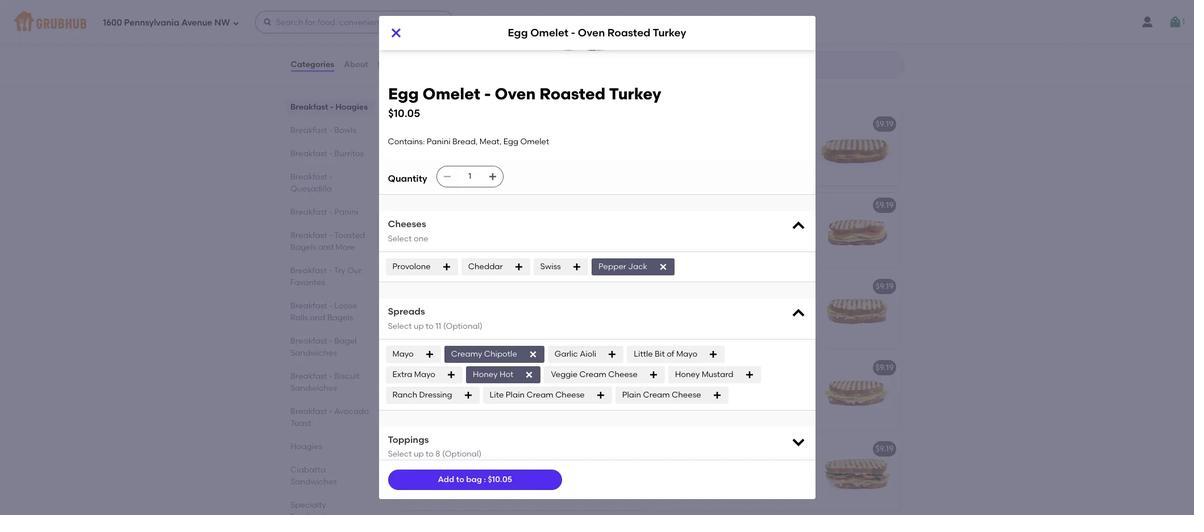 Task type: locate. For each thing, give the bounding box(es) containing it.
0 vertical spatial veggie
[[551, 370, 578, 380]]

sandwiches inside breakfast - bagel sandwiches
[[290, 349, 337, 358]]

breakfast - bowls
[[290, 126, 356, 135]]

contains: inside contains: pepper jack, panini bread, creamy chipotle, applewood smoked bacon, salsa, egg omelet
[[405, 379, 442, 389]]

bagels inside breakfast - toasted bagels and more
[[290, 243, 316, 253]]

spinach, down dressing, on the bottom of the page
[[660, 484, 694, 493]]

- inside breakfast - toasted bagels and more
[[329, 231, 332, 241]]

2 horizontal spatial cheese
[[672, 391, 702, 400]]

pepper inside contains: pepper jack, panini bread, applewood smoked bacon, jalapenos, egg omelet
[[699, 379, 727, 389]]

1 vertical spatial up
[[414, 450, 424, 460]]

creamy chipotle
[[451, 350, 517, 359]]

0 vertical spatial $10.05
[[388, 107, 420, 120]]

breakfast up the breakfast - burritos
[[290, 126, 327, 135]]

style up provolone,
[[731, 444, 750, 454]]

1 horizontal spatial bagels
[[327, 313, 353, 323]]

pepper left the jack
[[599, 262, 627, 272]]

bacon, down egg omelet - spicy bacon
[[740, 391, 767, 400]]

and
[[318, 243, 334, 253], [310, 313, 325, 323], [555, 444, 570, 454], [779, 444, 794, 454]]

2 up from the top
[[414, 450, 424, 460]]

1 vertical spatial hoagies
[[290, 442, 322, 452]]

smoked inside contains: panini bread, applewood smoked bacon, egg omelet
[[405, 147, 437, 156]]

applewood inside contains: panini bread, applewood smoked bacon, egg omelet
[[497, 135, 541, 145]]

breakfast up quesadilla
[[290, 172, 327, 182]]

pepper inside contains: pepper jack, panini bread, creamy chipotle, applewood smoked bacon, salsa, egg omelet
[[444, 379, 472, 389]]

$9.19 button for contains: panini bread, meat, egg omelet button
[[653, 193, 901, 267]]

patty inside 'contains: panini bread, egg omelet, sausage patty'
[[696, 309, 716, 319]]

oven
[[435, 25, 455, 35], [578, 26, 605, 39], [495, 84, 536, 104], [458, 282, 479, 292]]

omelet
[[531, 26, 569, 39], [423, 84, 480, 104], [521, 137, 550, 147], [484, 147, 513, 156], [405, 228, 434, 238], [422, 282, 451, 292], [677, 282, 706, 292], [405, 309, 434, 319], [422, 363, 451, 373], [677, 363, 706, 373], [509, 402, 538, 412], [722, 402, 751, 412], [422, 444, 451, 454], [677, 444, 706, 454], [484, 495, 513, 505], [677, 495, 706, 505]]

$9.19
[[876, 119, 894, 129], [876, 201, 894, 210], [621, 282, 640, 292], [876, 282, 894, 292], [621, 363, 640, 373], [876, 363, 894, 373], [876, 444, 894, 454]]

bread, inside contains: pepper jack, panini bread, creamy chipotle, applewood smoked bacon, salsa, egg omelet
[[523, 379, 548, 389]]

$10.05 right :
[[488, 475, 513, 485]]

1 horizontal spatial cali
[[713, 444, 729, 454]]

1 vertical spatial select
[[388, 322, 412, 331]]

0 horizontal spatial spinach,
[[439, 484, 472, 493]]

panini down egg omelet - sausage patty
[[699, 298, 723, 308]]

specialty sandwiches
[[290, 501, 337, 516]]

ranch
[[393, 391, 418, 400], [823, 444, 849, 454], [660, 472, 685, 482]]

bacon, up the input item quantity number field
[[438, 147, 465, 156]]

2 vertical spatial select
[[388, 450, 412, 460]]

breakfast up favorites
[[290, 266, 327, 276]]

to inside spreads select up to 11 (optional)
[[426, 322, 434, 331]]

0 vertical spatial to
[[426, 322, 434, 331]]

pepper for egg omelet - southwest chipotle bacon
[[444, 379, 472, 389]]

1 sandwiches from the top
[[290, 349, 337, 358]]

salsa, right fresh
[[467, 14, 490, 23]]

breakfast - try our favorites tab
[[290, 265, 370, 289]]

2 cali from the left
[[713, 444, 729, 454]]

0 vertical spatial patty
[[749, 282, 770, 292]]

0 vertical spatial ranch
[[393, 391, 418, 400]]

breakfast - bowls tab
[[290, 125, 370, 136]]

$9.19 for contains: provolone, panini bread, ranch dressing, meat, tomato, spinach, applewood smoked bacon, egg omelet
[[876, 444, 894, 454]]

applewood inside contains: cheddar, panini bread, veggie cream cheese, meat, tomato, spinach, applewood smoked bacon, egg omelet
[[474, 484, 519, 493]]

specialty sandwiches tab
[[290, 500, 370, 516]]

breakfast - hoagies
[[290, 102, 368, 112]]

1 style from the left
[[476, 444, 495, 454]]

breakfast - toasted bagels and more tab
[[290, 230, 370, 254]]

svg image for mayo
[[425, 350, 434, 359]]

1 horizontal spatial tomato,
[[748, 472, 779, 482]]

2 horizontal spatial pepper
[[699, 379, 727, 389]]

0 horizontal spatial ranch
[[393, 391, 418, 400]]

up down the spreads
[[414, 322, 424, 331]]

select inside spreads select up to 11 (optional)
[[388, 322, 412, 331]]

1 up from the top
[[414, 322, 424, 331]]

0 horizontal spatial hoagies
[[290, 442, 322, 452]]

meat, inside contains: cheddar, panini bread, veggie cream cheese, meat, tomato, spinach, applewood smoked bacon, egg omelet
[[496, 472, 518, 482]]

select down the spreads
[[388, 322, 412, 331]]

smoked down egg omelet - cali style turkey and bacon ranch
[[742, 484, 773, 493]]

pepper up chipotle,
[[444, 379, 472, 389]]

0 vertical spatial creamy
[[451, 350, 483, 359]]

contains: panini bread, meat, egg omelet up 11
[[405, 298, 536, 319]]

bread, inside contains: pepper jack, panini bread, applewood smoked bacon, jalapenos, egg omelet
[[777, 379, 803, 389]]

egg omelet - cali style turkey and bacon ranch image
[[816, 437, 901, 511]]

svg image
[[389, 26, 403, 40], [442, 263, 451, 272], [515, 263, 524, 272], [573, 263, 582, 272], [425, 350, 434, 359], [529, 350, 538, 359], [608, 350, 617, 359], [709, 350, 718, 359], [649, 371, 658, 380], [713, 391, 722, 400], [791, 434, 807, 450]]

0 horizontal spatial creamy
[[405, 391, 436, 400]]

and inside breakfast - toasted bagels and more
[[318, 243, 334, 253]]

0 horizontal spatial sausage
[[660, 309, 694, 319]]

0 vertical spatial omelet,
[[508, 14, 539, 23]]

omelet inside contains: panini bread, applewood smoked bacon, egg omelet
[[484, 147, 513, 156]]

contains: inside contains: pepper jack, panini bread, applewood smoked bacon, jalapenos, egg omelet
[[660, 379, 697, 389]]

veggie left add
[[405, 472, 432, 482]]

0 vertical spatial contains: panini bread, meat, egg omelet
[[388, 137, 550, 147]]

0 vertical spatial up
[[414, 322, 424, 331]]

0 vertical spatial sausage
[[713, 282, 747, 292]]

sausage up 'contains: panini bread, egg omelet, sausage patty'
[[713, 282, 747, 292]]

bagels inside breakfast - loose rolls and bagels
[[327, 313, 353, 323]]

add
[[438, 475, 455, 485]]

panini
[[467, 86, 505, 100], [444, 135, 468, 145], [427, 137, 451, 147], [334, 208, 358, 217], [444, 217, 468, 226], [444, 298, 468, 308], [699, 298, 723, 308], [497, 379, 521, 389], [752, 379, 776, 389], [482, 461, 506, 470], [741, 461, 765, 470]]

0 horizontal spatial plain
[[506, 391, 525, 400]]

honey
[[473, 370, 498, 380], [676, 370, 700, 380]]

2 jack, from the left
[[729, 379, 750, 389]]

0 vertical spatial salsa,
[[467, 14, 490, 23]]

applewood down dressing, on the bottom of the page
[[696, 484, 740, 493]]

pepper
[[599, 262, 627, 272], [444, 379, 472, 389], [699, 379, 727, 389]]

1 horizontal spatial patty
[[749, 282, 770, 292]]

2 horizontal spatial ranch
[[823, 444, 849, 454]]

panini up :
[[482, 461, 506, 470]]

contains: inside contains: fresh salsa, egg omelet, tortilla, oven roasted turkey
[[405, 14, 442, 23]]

about button
[[344, 44, 369, 85]]

veggie inside contains: cheddar, panini bread, veggie cream cheese, meat, tomato, spinach, applewood smoked bacon, egg omelet
[[405, 472, 432, 482]]

1 horizontal spatial spinach,
[[660, 484, 694, 493]]

1 horizontal spatial mayo
[[415, 370, 436, 380]]

cream
[[580, 370, 607, 380], [527, 391, 554, 400], [643, 391, 670, 400], [434, 472, 461, 482]]

jack, inside contains: pepper jack, panini bread, creamy chipotle, applewood smoked bacon, salsa, egg omelet
[[474, 379, 495, 389]]

1 vertical spatial to
[[426, 450, 434, 460]]

1 select from the top
[[388, 234, 412, 244]]

applewood down cheese,
[[474, 484, 519, 493]]

applewood up jalapenos,
[[660, 391, 704, 400]]

our
[[347, 266, 362, 276]]

to
[[426, 322, 434, 331], [426, 450, 434, 460], [457, 475, 465, 485]]

0 horizontal spatial pepper
[[444, 379, 472, 389]]

provolone
[[393, 262, 431, 272]]

0 horizontal spatial mayo
[[393, 350, 414, 359]]

cream down cheddar,
[[434, 472, 461, 482]]

4 sandwiches from the top
[[290, 513, 337, 516]]

contains: panini bread, meat, egg omelet inside button
[[405, 217, 536, 238]]

to left 11
[[426, 322, 434, 331]]

meat, right :
[[496, 472, 518, 482]]

roasted
[[457, 25, 489, 35], [608, 26, 651, 39], [540, 84, 606, 104], [481, 282, 513, 292]]

mayo right of
[[677, 350, 698, 359]]

breakfast up "rolls"
[[290, 301, 327, 311]]

0 horizontal spatial bagels
[[290, 243, 316, 253]]

honey down "creamy chipotle"
[[473, 370, 498, 380]]

breakfast for breakfast - panini tab
[[290, 208, 327, 217]]

1 cali from the left
[[458, 444, 474, 454]]

breakfast inside breakfast - avocado toast
[[290, 407, 327, 417]]

breakfast down reviews "button" at the top of page
[[397, 86, 456, 100]]

meat, up the input item quantity number field
[[480, 137, 502, 147]]

1 jack, from the left
[[474, 379, 495, 389]]

0 horizontal spatial honey
[[473, 370, 498, 380]]

1 vertical spatial creamy
[[405, 391, 436, 400]]

sandwiches inside 'tab'
[[290, 513, 337, 516]]

2 select from the top
[[388, 322, 412, 331]]

cheese for plain cream cheese
[[672, 391, 702, 400]]

$10.05
[[388, 107, 420, 120], [488, 475, 513, 485]]

omelet, for contains: panini bread, egg omelet, sausage patty
[[769, 298, 800, 308]]

-
[[571, 26, 576, 39], [484, 84, 491, 104], [459, 86, 464, 100], [330, 102, 333, 112], [329, 126, 332, 135], [329, 149, 332, 159], [329, 172, 332, 182], [329, 208, 332, 217], [329, 231, 332, 241], [329, 266, 332, 276], [453, 282, 456, 292], [708, 282, 711, 292], [329, 301, 332, 311], [329, 337, 332, 346], [453, 363, 456, 373], [708, 363, 711, 373], [329, 372, 332, 382], [329, 407, 332, 417], [453, 444, 456, 454], [708, 444, 711, 454]]

bacon
[[536, 363, 562, 373], [736, 363, 762, 373], [572, 444, 598, 454], [796, 444, 822, 454]]

salsa, inside contains: fresh salsa, egg omelet, tortilla, oven roasted turkey
[[467, 14, 490, 23]]

0 horizontal spatial jack,
[[474, 379, 495, 389]]

egg inside egg omelet - oven roasted turkey $10.05
[[388, 84, 419, 104]]

2 vertical spatial to
[[457, 475, 465, 485]]

0 vertical spatial (optional)
[[443, 322, 483, 331]]

1 vertical spatial veggie
[[405, 472, 432, 482]]

cheese down veggie cream cheese
[[556, 391, 585, 400]]

0 horizontal spatial cali
[[458, 444, 474, 454]]

smoked down 'ranch dressing' on the left of page
[[405, 402, 437, 412]]

jack, down spicy
[[729, 379, 750, 389]]

breakfast down breakfast - panini tab
[[290, 231, 327, 241]]

1 horizontal spatial hoagies
[[335, 102, 368, 112]]

plain right lite
[[506, 391, 525, 400]]

jack, inside contains: pepper jack, panini bread, applewood smoked bacon, jalapenos, egg omelet
[[729, 379, 750, 389]]

contains: panini bread, meat, egg omelet up cheddar
[[405, 217, 536, 238]]

pepper for egg omelet - spicy bacon
[[699, 379, 727, 389]]

ranch dressing
[[393, 391, 452, 400]]

burritos
[[334, 149, 364, 159]]

2 horizontal spatial mayo
[[677, 350, 698, 359]]

bacon, down add
[[438, 495, 465, 505]]

panini inside contains: panini bread, applewood smoked bacon, egg omelet
[[444, 135, 468, 145]]

select for toppings
[[388, 450, 412, 460]]

panini inside contains: provolone, panini bread, ranch dressing, meat, tomato, spinach, applewood smoked bacon, egg omelet
[[741, 461, 765, 470]]

1 horizontal spatial style
[[731, 444, 750, 454]]

nw
[[215, 17, 230, 28]]

cali
[[458, 444, 474, 454], [713, 444, 729, 454]]

3 sandwiches from the top
[[290, 478, 337, 487]]

smoked
[[405, 147, 437, 156], [706, 391, 738, 400], [405, 402, 437, 412], [742, 484, 773, 493], [405, 495, 437, 505]]

mayo up extra
[[393, 350, 414, 359]]

breakfast for breakfast - biscuit sandwiches tab
[[290, 372, 327, 382]]

panini up lite
[[497, 379, 521, 389]]

0 horizontal spatial veggie
[[405, 472, 432, 482]]

cheese down little
[[609, 370, 638, 380]]

jack, for applewood
[[474, 379, 495, 389]]

contains: panini bread, applewood smoked bacon, egg omelet
[[405, 135, 541, 156]]

$9.19 for contains: pepper jack, panini bread, applewood smoked bacon, jalapenos, egg omelet
[[876, 363, 894, 373]]

breakfast up toast at the bottom of the page
[[290, 407, 327, 417]]

egg omelet - oven roasted turkey image
[[561, 274, 646, 348]]

bacon, down chipotle,
[[438, 402, 465, 412]]

1 horizontal spatial plain
[[623, 391, 642, 400]]

cheese up jalapenos,
[[672, 391, 702, 400]]

egg omelet - honey smoked turkey image
[[816, 193, 901, 267]]

sausage inside 'contains: panini bread, egg omelet, sausage patty'
[[660, 309, 694, 319]]

1 vertical spatial (optional)
[[442, 450, 482, 460]]

breakfast for breakfast - loose rolls and bagels 'tab'
[[290, 301, 327, 311]]

1 vertical spatial contains: panini bread, meat, egg omelet
[[405, 217, 536, 238]]

breakfast - quesadilla tab
[[290, 171, 370, 195]]

smoked inside contains: pepper jack, panini bread, creamy chipotle, applewood smoked bacon, salsa, egg omelet
[[405, 402, 437, 412]]

salsa,
[[467, 14, 490, 23], [467, 402, 490, 412]]

1 horizontal spatial cheese
[[609, 370, 638, 380]]

meat, up cheddar
[[497, 217, 519, 226]]

toppings select up to 8 (optional)
[[388, 435, 482, 460]]

extra mayo
[[393, 370, 436, 380]]

creamy up 'southwest'
[[451, 350, 483, 359]]

0 horizontal spatial breakfast - panini
[[290, 208, 358, 217]]

panini right mustard
[[752, 379, 776, 389]]

1 horizontal spatial jack,
[[729, 379, 750, 389]]

breakfast inside breakfast - biscuit sandwiches
[[290, 372, 327, 382]]

0 vertical spatial select
[[388, 234, 412, 244]]

omelet, for contains: fresh salsa, egg omelet, tortilla, oven roasted turkey
[[508, 14, 539, 23]]

tomato, down egg omelet - cali style turkey and bacon ranch
[[748, 472, 779, 482]]

quesadilla
[[290, 184, 332, 194]]

up inside spreads select up to 11 (optional)
[[414, 322, 424, 331]]

applewood inside contains: pepper jack, panini bread, creamy chipotle, applewood smoked bacon, salsa, egg omelet
[[475, 391, 520, 400]]

2 sandwiches from the top
[[290, 384, 337, 394]]

cali up cheddar,
[[458, 444, 474, 454]]

1 horizontal spatial ranch
[[660, 472, 685, 482]]

1 vertical spatial $10.05
[[488, 475, 513, 485]]

plain down little
[[623, 391, 642, 400]]

1 plain from the left
[[506, 391, 525, 400]]

applewood down "honey hot"
[[475, 391, 520, 400]]

2 spinach, from the left
[[660, 484, 694, 493]]

0 horizontal spatial style
[[476, 444, 495, 454]]

smoked down 8
[[405, 495, 437, 505]]

turkey inside egg omelet - oven roasted turkey $10.05
[[609, 84, 661, 104]]

chipotle up hot
[[484, 350, 517, 359]]

smoked down mustard
[[706, 391, 738, 400]]

2 style from the left
[[731, 444, 750, 454]]

sandwiches down specialty
[[290, 513, 337, 516]]

spinach,
[[439, 484, 472, 493], [660, 484, 694, 493]]

categories button
[[290, 44, 335, 85]]

1 horizontal spatial omelet,
[[769, 298, 800, 308]]

select down the toppings
[[388, 450, 412, 460]]

breakfast inside breakfast - try our favorites
[[290, 266, 327, 276]]

0 horizontal spatial patty
[[696, 309, 716, 319]]

breakfast down breakfast - bagel sandwiches
[[290, 372, 327, 382]]

style left the "cheesy"
[[476, 444, 495, 454]]

contains: for cheese,
[[405, 461, 442, 470]]

cali up provolone,
[[713, 444, 729, 454]]

select
[[388, 234, 412, 244], [388, 322, 412, 331], [388, 450, 412, 460]]

(optional) for spreads
[[443, 322, 483, 331]]

2 $9.19 button from the top
[[653, 193, 901, 267]]

$9.19 button
[[653, 112, 901, 186], [653, 193, 901, 267]]

contains:
[[405, 14, 442, 23], [405, 135, 442, 145], [388, 137, 425, 147], [405, 217, 442, 226], [405, 298, 442, 308], [660, 298, 697, 308], [405, 379, 442, 389], [660, 379, 697, 389], [405, 461, 442, 470], [660, 461, 697, 470]]

contains: panini bread, egg omelet, sausage patty
[[660, 298, 800, 319]]

breakfast for breakfast - hoagies tab
[[290, 102, 328, 112]]

0 vertical spatial $9.19 button
[[653, 112, 901, 186]]

contains: panini bread, meat, egg omelet up the input item quantity number field
[[388, 137, 550, 147]]

up down the toppings
[[414, 450, 424, 460]]

bagels down loose
[[327, 313, 353, 323]]

egg inside contains: pepper jack, panini bread, creamy chipotle, applewood smoked bacon, salsa, egg omelet
[[492, 402, 507, 412]]

3 select from the top
[[388, 450, 412, 460]]

bacon, down egg omelet - cali style turkey and bacon ranch
[[775, 484, 802, 493]]

veggie down garlic
[[551, 370, 578, 380]]

bacon, inside contains: provolone, panini bread, ranch dressing, meat, tomato, spinach, applewood smoked bacon, egg omelet
[[775, 484, 802, 493]]

to left 8
[[426, 450, 434, 460]]

bread, inside contains: provolone, panini bread, ranch dressing, meat, tomato, spinach, applewood smoked bacon, egg omelet
[[767, 461, 792, 470]]

0 vertical spatial bagels
[[290, 243, 316, 253]]

2 honey from the left
[[676, 370, 700, 380]]

breakfast inside breakfast - loose rolls and bagels
[[290, 301, 327, 311]]

applewood down egg omelet - oven roasted turkey $10.05
[[497, 135, 541, 145]]

contains: inside contains: cheddar, panini bread, veggie cream cheese, meat, tomato, spinach, applewood smoked bacon, egg omelet
[[405, 461, 442, 470]]

1 vertical spatial sausage
[[660, 309, 694, 319]]

breakfast inside breakfast - toasted bagels and more
[[290, 231, 327, 241]]

1 horizontal spatial veggie
[[551, 370, 578, 380]]

0 horizontal spatial tomato,
[[405, 484, 437, 493]]

1 honey from the left
[[473, 370, 498, 380]]

breakfast - try our favorites
[[290, 266, 362, 288]]

11
[[436, 322, 442, 331]]

egg omelet - spicy bacon
[[660, 363, 762, 373]]

sandwiches down ciabatta
[[290, 478, 337, 487]]

contains: inside contains: provolone, panini bread, ranch dressing, meat, tomato, spinach, applewood smoked bacon, egg omelet
[[660, 461, 697, 470]]

loose
[[334, 301, 357, 311]]

meat, down provolone,
[[724, 472, 746, 482]]

oven inside egg omelet - oven roasted turkey $10.05
[[495, 84, 536, 104]]

tomato, left add
[[405, 484, 437, 493]]

panini down the input item quantity number field
[[444, 217, 468, 226]]

contains: provolone, panini bread, ranch dressing, meat, tomato, spinach, applewood smoked bacon, egg omelet
[[660, 461, 802, 505]]

up
[[414, 322, 424, 331], [414, 450, 424, 460]]

pepper down egg omelet - spicy bacon
[[699, 379, 727, 389]]

spinach, down cheddar,
[[439, 484, 472, 493]]

aioli
[[580, 350, 597, 359]]

svg image for garlic aioli
[[608, 350, 617, 359]]

sandwiches up breakfast - avocado toast
[[290, 384, 337, 394]]

breakfast inside breakfast - bagel sandwiches
[[290, 337, 327, 346]]

2 vertical spatial ranch
[[660, 472, 685, 482]]

$10.05 inside egg omelet - oven roasted turkey $10.05
[[388, 107, 420, 120]]

panini down egg omelet - cali style turkey and bacon ranch
[[741, 461, 765, 470]]

hoagies up ciabatta
[[290, 442, 322, 452]]

contains: inside contains: panini bread, applewood smoked bacon, egg omelet
[[405, 135, 442, 145]]

1 vertical spatial patty
[[696, 309, 716, 319]]

little
[[634, 350, 653, 359]]

0 vertical spatial tomato,
[[748, 472, 779, 482]]

$10.05 down reviews "button" at the top of page
[[388, 107, 420, 120]]

hoagies up "bowls"
[[335, 102, 368, 112]]

to left bag at the bottom
[[457, 475, 465, 485]]

breakfast - loose rolls and bagels
[[290, 301, 357, 323]]

(optional) inside toppings select up to 8 (optional)
[[442, 450, 482, 460]]

breakfast - biscuit sandwiches tab
[[290, 371, 370, 395]]

1 vertical spatial bagels
[[327, 313, 353, 323]]

contains: for patty
[[660, 298, 697, 308]]

panini up 'quantity'
[[427, 137, 451, 147]]

select inside toppings select up to 8 (optional)
[[388, 450, 412, 460]]

omelet, inside 'contains: panini bread, egg omelet, sausage patty'
[[769, 298, 800, 308]]

sandwiches inside breakfast - biscuit sandwiches
[[290, 384, 337, 394]]

breakfast down breakfast - bowls
[[290, 149, 327, 159]]

cheeses select one
[[388, 219, 429, 244]]

of
[[667, 350, 675, 359]]

1 vertical spatial breakfast - panini
[[290, 208, 358, 217]]

contains: panini bread, meat, egg omelet for egg omelet - ham 'image'
[[405, 217, 536, 238]]

roasted inside egg omelet - oven roasted turkey $10.05
[[540, 84, 606, 104]]

bagels up favorites
[[290, 243, 316, 253]]

0 horizontal spatial $10.05
[[388, 107, 420, 120]]

bacon, inside contains: panini bread, applewood smoked bacon, egg omelet
[[438, 147, 465, 156]]

bagels
[[290, 243, 316, 253], [327, 313, 353, 323]]

style
[[476, 444, 495, 454], [731, 444, 750, 454]]

1 vertical spatial tomato,
[[405, 484, 437, 493]]

creamy
[[451, 350, 483, 359], [405, 391, 436, 400]]

panini right the spreads
[[444, 298, 468, 308]]

bag
[[466, 475, 482, 485]]

breakfast for breakfast - burritos tab
[[290, 149, 327, 159]]

patty up 'contains: panini bread, egg omelet, sausage patty'
[[749, 282, 770, 292]]

(optional)
[[443, 322, 483, 331], [442, 450, 482, 460]]

contains: inside 'contains: panini bread, egg omelet, sausage patty'
[[660, 298, 697, 308]]

breakfast up breakfast - bowls
[[290, 102, 328, 112]]

1 horizontal spatial honey
[[676, 370, 700, 380]]

breakfast down quesadilla
[[290, 208, 327, 217]]

about
[[344, 60, 368, 69]]

panini up toasted
[[334, 208, 358, 217]]

creamy down extra mayo
[[405, 391, 436, 400]]

mayo
[[393, 350, 414, 359], [677, 350, 698, 359], [415, 370, 436, 380]]

1 button
[[1169, 12, 1186, 32]]

cheese for veggie cream cheese
[[609, 370, 638, 380]]

1 $9.19 button from the top
[[653, 112, 901, 186]]

breakfast down "rolls"
[[290, 337, 327, 346]]

salsa, down lite
[[467, 402, 490, 412]]

cheese
[[609, 370, 638, 380], [556, 391, 585, 400], [672, 391, 702, 400]]

mayo up 'ranch dressing' on the left of page
[[415, 370, 436, 380]]

jack,
[[474, 379, 495, 389], [729, 379, 750, 389]]

to inside toppings select up to 8 (optional)
[[426, 450, 434, 460]]

svg image for plain cream cheese
[[713, 391, 722, 400]]

panini up the input item quantity number field
[[444, 135, 468, 145]]

avocado
[[334, 407, 369, 417]]

(optional) right 11
[[443, 322, 483, 331]]

chipotle up lite plain cream cheese
[[501, 363, 535, 373]]

patty
[[749, 282, 770, 292], [696, 309, 716, 319]]

panini inside contains: pepper jack, panini bread, creamy chipotle, applewood smoked bacon, salsa, egg omelet
[[497, 379, 521, 389]]

honey for honey hot
[[473, 370, 498, 380]]

cheesy
[[497, 444, 526, 454]]

honey down the "little bit of mayo"
[[676, 370, 700, 380]]

smoked up 'quantity'
[[405, 147, 437, 156]]

egg omelet - southwest chipotle bacon image
[[561, 356, 646, 430]]

breakfast
[[397, 86, 456, 100], [290, 102, 328, 112], [290, 126, 327, 135], [290, 149, 327, 159], [290, 172, 327, 182], [290, 208, 327, 217], [290, 231, 327, 241], [290, 266, 327, 276], [290, 301, 327, 311], [290, 337, 327, 346], [290, 372, 327, 382], [290, 407, 327, 417]]

sausage up of
[[660, 309, 694, 319]]

- inside egg omelet - oven roasted turkey $10.05
[[484, 84, 491, 104]]

main navigation navigation
[[0, 0, 1195, 44]]

breakfast - burritos tab
[[290, 148, 370, 160]]

(optional) inside spreads select up to 11 (optional)
[[443, 322, 483, 331]]

panini inside breakfast - panini tab
[[334, 208, 358, 217]]

0 horizontal spatial omelet,
[[508, 14, 539, 23]]

1 horizontal spatial breakfast - panini
[[397, 86, 505, 100]]

breakfast - bagel sandwiches tab
[[290, 336, 370, 359]]

1 vertical spatial egg omelet - oven roasted turkey
[[405, 282, 540, 292]]

to for spreads
[[426, 322, 434, 331]]

cream right lite
[[527, 391, 554, 400]]

patty down egg omelet - sausage patty
[[696, 309, 716, 319]]

style for turkey
[[731, 444, 750, 454]]

2 plain from the left
[[623, 391, 642, 400]]

1 vertical spatial omelet,
[[769, 298, 800, 308]]

omelet,
[[508, 14, 539, 23], [769, 298, 800, 308]]

egg omelet - applewood smoked bacon image
[[561, 112, 646, 186]]

svg image
[[1169, 15, 1183, 29], [263, 18, 272, 27], [232, 20, 239, 26], [443, 172, 452, 182], [488, 172, 497, 182], [791, 218, 807, 234], [659, 263, 668, 272], [791, 306, 807, 322], [447, 371, 456, 380], [525, 371, 534, 380], [745, 371, 754, 380], [464, 391, 473, 400], [596, 391, 606, 400]]

1600 pennsylvania avenue nw
[[103, 17, 230, 28]]

1 vertical spatial salsa,
[[467, 402, 490, 412]]

1 spinach, from the left
[[439, 484, 472, 493]]

tomato,
[[748, 472, 779, 482], [405, 484, 437, 493]]

contains: for egg
[[405, 135, 442, 145]]

contains: panini bread, meat, egg omelet
[[388, 137, 550, 147], [405, 217, 536, 238], [405, 298, 536, 319]]

breakfast - panini tab
[[290, 206, 370, 218]]

1 vertical spatial $9.19 button
[[653, 193, 901, 267]]

breakfast inside breakfast - quesadilla
[[290, 172, 327, 182]]

breakfast for breakfast - quesadilla tab
[[290, 172, 327, 182]]

provolone,
[[699, 461, 739, 470]]

meat,
[[480, 137, 502, 147], [497, 217, 519, 226], [497, 298, 519, 308], [496, 472, 518, 482], [724, 472, 746, 482]]

spinach, inside contains: provolone, panini bread, ranch dressing, meat, tomato, spinach, applewood smoked bacon, egg omelet
[[660, 484, 694, 493]]

lite
[[490, 391, 504, 400]]

0 vertical spatial hoagies
[[335, 102, 368, 112]]

up inside toppings select up to 8 (optional)
[[414, 450, 424, 460]]

cali for cheesy
[[458, 444, 474, 454]]

2 vertical spatial contains: panini bread, meat, egg omelet
[[405, 298, 536, 319]]



Task type: vqa. For each thing, say whether or not it's contained in the screenshot.
the '$9.19' button for Contains: Panini Bread, Meat, Egg Omelet button
yes



Task type: describe. For each thing, give the bounding box(es) containing it.
omelet inside contains: provolone, panini bread, ranch dressing, meat, tomato, spinach, applewood smoked bacon, egg omelet
[[677, 495, 706, 505]]

breakfast for breakfast - avocado toast 'tab'
[[290, 407, 327, 417]]

egg inside contains: panini bread, applewood smoked bacon, egg omelet
[[467, 147, 482, 156]]

egg omelet - oven roasted turkey $10.05
[[388, 84, 661, 120]]

$9.19 for contains: pepper jack, panini bread, creamy chipotle, applewood smoked bacon, salsa, egg omelet
[[621, 363, 640, 373]]

breakfast - biscuit sandwiches
[[290, 372, 360, 394]]

lite plain cream cheese
[[490, 391, 585, 400]]

bread, inside contains: panini bread, applewood smoked bacon, egg omelet
[[470, 135, 495, 145]]

- inside breakfast - biscuit sandwiches
[[329, 372, 332, 382]]

1 horizontal spatial $10.05
[[488, 475, 513, 485]]

contains: panini bread, meat, egg omelet button
[[398, 193, 646, 267]]

ciabatta sandwiches tab
[[290, 465, 370, 489]]

avenue
[[182, 17, 213, 28]]

tomato, inside contains: provolone, panini bread, ranch dressing, meat, tomato, spinach, applewood smoked bacon, egg omelet
[[748, 472, 779, 482]]

up for toppings
[[414, 450, 424, 460]]

breakfast - hoagies tab
[[290, 101, 370, 113]]

panini up contains: panini bread, applewood smoked bacon, egg omelet
[[467, 86, 505, 100]]

1
[[1183, 17, 1186, 27]]

svg image for cheddar
[[515, 263, 524, 272]]

bowls
[[334, 126, 356, 135]]

1 horizontal spatial sausage
[[713, 282, 747, 292]]

smoked inside contains: cheddar, panini bread, veggie cream cheese, meat, tomato, spinach, applewood smoked bacon, egg omelet
[[405, 495, 437, 505]]

cream inside contains: cheddar, panini bread, veggie cream cheese, meat, tomato, spinach, applewood smoked bacon, egg omelet
[[434, 472, 461, 482]]

breakfast for breakfast - bowls tab
[[290, 126, 327, 135]]

spinach, inside contains: cheddar, panini bread, veggie cream cheese, meat, tomato, spinach, applewood smoked bacon, egg omelet
[[439, 484, 472, 493]]

0 vertical spatial breakfast - panini
[[397, 86, 505, 100]]

honey mustard
[[676, 370, 734, 380]]

egg inside contains: cheddar, panini bread, veggie cream cheese, meat, tomato, spinach, applewood smoked bacon, egg omelet
[[467, 495, 482, 505]]

- inside breakfast - try our favorites
[[329, 266, 332, 276]]

favorites
[[290, 278, 325, 288]]

egg omelet - southwest chipotle bacon
[[405, 363, 562, 373]]

svg image for provolone
[[442, 263, 451, 272]]

1 vertical spatial chipotle
[[501, 363, 535, 373]]

0 horizontal spatial cheese
[[556, 391, 585, 400]]

select for cheeses
[[388, 234, 412, 244]]

up for spreads
[[414, 322, 424, 331]]

cheese,
[[463, 472, 494, 482]]

biscuit
[[334, 372, 360, 382]]

bagel
[[334, 337, 357, 346]]

style for cheesy
[[476, 444, 495, 454]]

breakfast - quesadilla
[[290, 172, 332, 194]]

chipotle,
[[438, 391, 473, 400]]

panini inside contains: pepper jack, panini bread, applewood smoked bacon, jalapenos, egg omelet
[[752, 379, 776, 389]]

- inside breakfast - quesadilla
[[329, 172, 332, 182]]

dressing,
[[687, 472, 722, 482]]

meat, inside contains: provolone, panini bread, ranch dressing, meat, tomato, spinach, applewood smoked bacon, egg omelet
[[724, 472, 746, 482]]

egg omelet - ham image
[[561, 193, 646, 267]]

extra
[[393, 370, 413, 380]]

cheddar
[[469, 262, 503, 272]]

panini inside contains: cheddar, panini bread, veggie cream cheese, meat, tomato, spinach, applewood smoked bacon, egg omelet
[[482, 461, 506, 470]]

:
[[484, 475, 486, 485]]

creamy inside contains: pepper jack, panini bread, creamy chipotle, applewood smoked bacon, salsa, egg omelet
[[405, 391, 436, 400]]

omelet inside egg omelet - oven roasted turkey $10.05
[[423, 84, 480, 104]]

omelet inside contains: cheddar, panini bread, veggie cream cheese, meat, tomato, spinach, applewood smoked bacon, egg omelet
[[484, 495, 513, 505]]

1 vertical spatial ranch
[[823, 444, 849, 454]]

(optional) for toppings
[[442, 450, 482, 460]]

select for spreads
[[388, 322, 412, 331]]

honey for honey mustard
[[676, 370, 700, 380]]

contains: panini bread, meat, egg omelet for egg omelet - oven roasted turkey image
[[405, 298, 536, 319]]

bread, inside 'contains: panini bread, egg omelet, sausage patty'
[[725, 298, 750, 308]]

egg omelet - sausage patty
[[660, 282, 770, 292]]

cheddar,
[[444, 461, 480, 470]]

bit
[[655, 350, 665, 359]]

breakfast - toasted bagels and more
[[290, 231, 365, 253]]

pennsylvania
[[124, 17, 180, 28]]

1 horizontal spatial pepper
[[599, 262, 627, 272]]

egg omelet - sausage patty image
[[816, 274, 901, 348]]

and inside breakfast - loose rolls and bagels
[[310, 313, 325, 323]]

southwest
[[458, 363, 499, 373]]

ranch inside contains: provolone, panini bread, ranch dressing, meat, tomato, spinach, applewood smoked bacon, egg omelet
[[660, 472, 685, 482]]

turkey inside contains: fresh salsa, egg omelet, tortilla, oven roasted turkey
[[491, 25, 516, 35]]

meat, down cheddar
[[497, 298, 519, 308]]

breakfast - avocado toast tab
[[290, 406, 370, 430]]

smoked inside contains: provolone, panini bread, ranch dressing, meat, tomato, spinach, applewood smoked bacon, egg omelet
[[742, 484, 773, 493]]

breakfast - avocado toast
[[290, 407, 369, 429]]

egg inside 'contains: panini bread, egg omelet, sausage patty'
[[752, 298, 767, 308]]

contains: for smoked
[[660, 379, 697, 389]]

mustard
[[702, 370, 734, 380]]

ciabatta
[[290, 466, 326, 475]]

1 horizontal spatial creamy
[[451, 350, 483, 359]]

hoagies tab
[[290, 441, 370, 453]]

applewood inside contains: pepper jack, panini bread, applewood smoked bacon, jalapenos, egg omelet
[[660, 391, 704, 400]]

contains: for chipotle,
[[405, 379, 442, 389]]

jack
[[629, 262, 648, 272]]

contains: panini bread, applewood smoked bacon, egg omelet button
[[398, 112, 646, 186]]

toast
[[290, 419, 311, 429]]

oven inside contains: fresh salsa, egg omelet, tortilla, oven roasted turkey
[[435, 25, 455, 35]]

magnifying glass icon image
[[713, 58, 727, 72]]

add to bag : $10.05
[[438, 475, 513, 485]]

contains: pepper jack, panini bread, applewood smoked bacon, jalapenos, egg omelet
[[660, 379, 803, 412]]

ciabatta sandwiches
[[290, 466, 337, 487]]

egg omelet - cali style cheesy turkey and bacon image
[[561, 437, 646, 511]]

cream down aioli
[[580, 370, 607, 380]]

Input item quantity number field
[[458, 167, 483, 187]]

contains: fresh salsa, egg omelet, tortilla, oven roasted turkey
[[405, 14, 539, 35]]

cream up jalapenos,
[[643, 391, 670, 400]]

quantity
[[388, 173, 428, 184]]

categories
[[291, 60, 335, 69]]

cheeses
[[388, 219, 426, 230]]

egg omelet - cali style turkey and bacon ranch
[[660, 444, 849, 454]]

one
[[414, 234, 429, 244]]

bread, inside contains: cheddar, panini bread, veggie cream cheese, meat, tomato, spinach, applewood smoked bacon, egg omelet
[[508, 461, 533, 470]]

plain cream cheese
[[623, 391, 702, 400]]

$9.19 for contains: panini bread, meat, egg omelet
[[621, 282, 640, 292]]

$9.19 button for the contains: panini bread, applewood smoked bacon, egg omelet button on the top
[[653, 112, 901, 186]]

egg omelet - spicy turkey & egg image
[[561, 0, 646, 64]]

breakfast - burritos
[[290, 149, 364, 159]]

contains: for meat,
[[660, 461, 697, 470]]

pepper jack
[[599, 262, 648, 272]]

contains: for oven
[[405, 14, 442, 23]]

breakfast for breakfast - try our favorites tab
[[290, 266, 327, 276]]

tomato, inside contains: cheddar, panini bread, veggie cream cheese, meat, tomato, spinach, applewood smoked bacon, egg omelet
[[405, 484, 437, 493]]

smoked inside contains: pepper jack, panini bread, applewood smoked bacon, jalapenos, egg omelet
[[706, 391, 738, 400]]

more
[[335, 243, 355, 253]]

egg omelet - cali style cheesy turkey and bacon
[[405, 444, 598, 454]]

jack, for bacon,
[[729, 379, 750, 389]]

breakfast for breakfast - bagel sandwiches tab
[[290, 337, 327, 346]]

breakfast - panini inside tab
[[290, 208, 358, 217]]

fresh
[[444, 14, 465, 23]]

contains: pepper jack, panini bread, creamy chipotle, applewood smoked bacon, salsa, egg omelet
[[405, 379, 548, 412]]

little bit of mayo
[[634, 350, 698, 359]]

svg image for little bit of mayo
[[709, 350, 718, 359]]

spicy
[[713, 363, 734, 373]]

contains: cheddar, panini bread, veggie cream cheese, meat, tomato, spinach, applewood smoked bacon, egg omelet
[[405, 461, 533, 505]]

roasted inside contains: fresh salsa, egg omelet, tortilla, oven roasted turkey
[[457, 25, 489, 35]]

sandwiches inside 'tab'
[[290, 478, 337, 487]]

omelet inside contains: pepper jack, panini bread, creamy chipotle, applewood smoked bacon, salsa, egg omelet
[[509, 402, 538, 412]]

breakfast - loose rolls and bagels tab
[[290, 300, 370, 324]]

breakfast for breakfast - toasted bagels and more tab
[[290, 231, 327, 241]]

- inside breakfast - bagel sandwiches
[[329, 337, 332, 346]]

0 vertical spatial chipotle
[[484, 350, 517, 359]]

panini inside 'contains: panini bread, egg omelet, sausage patty'
[[699, 298, 723, 308]]

8
[[436, 450, 441, 460]]

breakfast - bagel sandwiches
[[290, 337, 357, 358]]

svg image for veggie cream cheese
[[649, 371, 658, 380]]

garlic
[[555, 350, 578, 359]]

spreads
[[388, 307, 425, 317]]

tortilla,
[[405, 25, 433, 35]]

meat, inside contains: panini bread, meat, egg omelet button
[[497, 217, 519, 226]]

bacon, inside contains: pepper jack, panini bread, creamy chipotle, applewood smoked bacon, salsa, egg omelet
[[438, 402, 465, 412]]

spreads select up to 11 (optional)
[[388, 307, 483, 331]]

dressing
[[419, 391, 452, 400]]

toppings
[[388, 435, 429, 446]]

rolls
[[290, 313, 308, 323]]

omelet inside contains: pepper jack, panini bread, applewood smoked bacon, jalapenos, egg omelet
[[722, 402, 751, 412]]

egg inside contains: pepper jack, panini bread, applewood smoked bacon, jalapenos, egg omelet
[[705, 402, 720, 412]]

to for toppings
[[426, 450, 434, 460]]

0 vertical spatial egg omelet - oven roasted turkey
[[508, 26, 687, 39]]

hot
[[500, 370, 514, 380]]

svg image for creamy chipotle
[[529, 350, 538, 359]]

egg omelet - egg image
[[816, 112, 901, 186]]

svg image inside the 1 button
[[1169, 15, 1183, 29]]

reviews button
[[377, 44, 410, 85]]

specialty
[[290, 501, 326, 511]]

svg image for swiss
[[573, 263, 582, 272]]

egg omelet - spicy bacon image
[[816, 356, 901, 430]]

cali for turkey
[[713, 444, 729, 454]]

applewood inside contains: provolone, panini bread, ranch dressing, meat, tomato, spinach, applewood smoked bacon, egg omelet
[[696, 484, 740, 493]]

try
[[334, 266, 346, 276]]

panini inside contains: panini bread, meat, egg omelet button
[[444, 217, 468, 226]]

honey hot
[[473, 370, 514, 380]]

contains: fresh salsa, egg omelet, tortilla, oven roasted turkey button
[[398, 0, 646, 64]]

egg inside contains: fresh salsa, egg omelet, tortilla, oven roasted turkey
[[491, 14, 506, 23]]

salsa, inside contains: pepper jack, panini bread, creamy chipotle, applewood smoked bacon, salsa, egg omelet
[[467, 402, 490, 412]]

$9.19 for contains: panini bread, egg omelet, sausage patty
[[876, 282, 894, 292]]

bacon, inside contains: cheddar, panini bread, veggie cream cheese, meat, tomato, spinach, applewood smoked bacon, egg omelet
[[438, 495, 465, 505]]

garlic aioli
[[555, 350, 597, 359]]

bacon, inside contains: pepper jack, panini bread, applewood smoked bacon, jalapenos, egg omelet
[[740, 391, 767, 400]]

egg inside contains: provolone, panini bread, ranch dressing, meat, tomato, spinach, applewood smoked bacon, egg omelet
[[660, 495, 675, 505]]

- inside breakfast - loose rolls and bagels
[[329, 301, 332, 311]]

swiss
[[541, 262, 561, 272]]

toasted
[[334, 231, 365, 241]]

1600
[[103, 17, 122, 28]]

jalapenos,
[[660, 402, 703, 412]]

- inside breakfast - avocado toast
[[329, 407, 332, 417]]

reviews
[[378, 60, 410, 69]]

veggie cream cheese
[[551, 370, 638, 380]]



